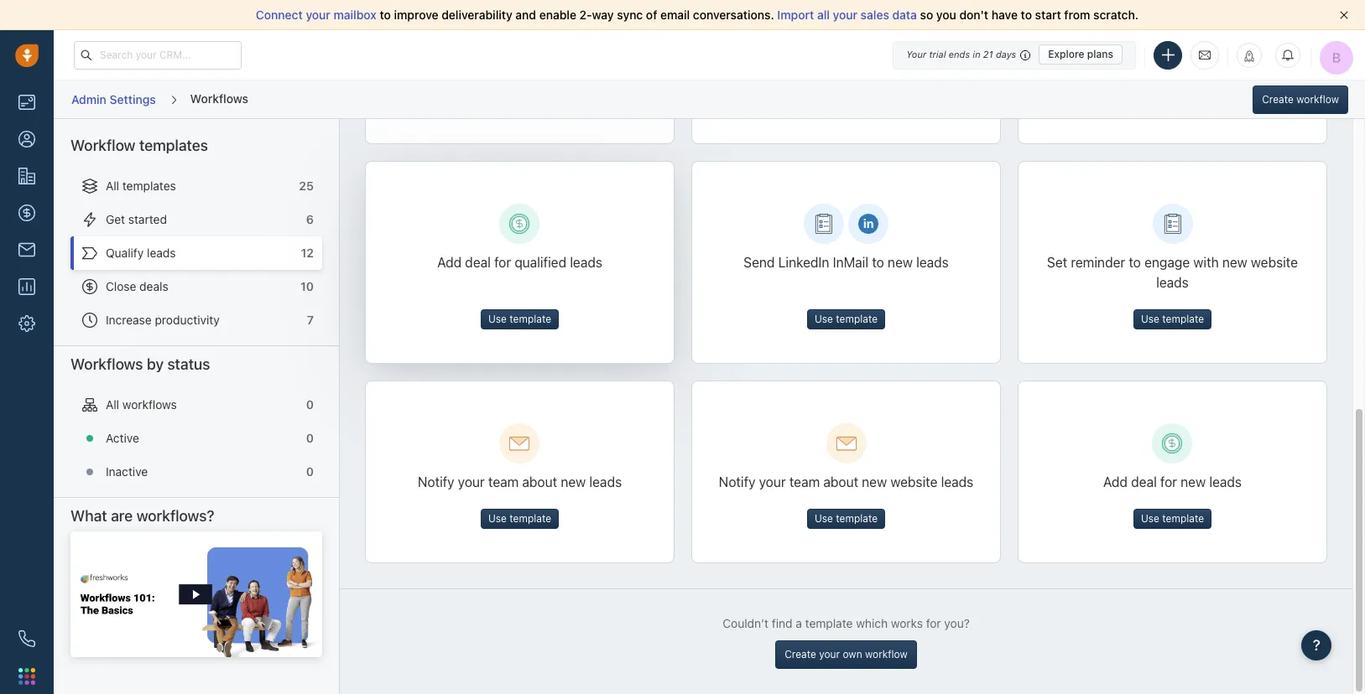 Task type: vqa. For each thing, say whether or not it's contained in the screenshot.
leftmost 'Create'
yes



Task type: describe. For each thing, give the bounding box(es) containing it.
inmail
[[833, 255, 868, 270]]

close image
[[1340, 11, 1348, 19]]

admin settings link
[[70, 86, 157, 113]]

way
[[592, 8, 614, 22]]

new for notify your team about new leads
[[561, 475, 586, 490]]

from
[[1064, 8, 1090, 22]]

website inside set reminder to engage with new website leads
[[1251, 255, 1298, 270]]

create your own workflow link
[[775, 641, 917, 669]]

freshworks switcher image
[[18, 669, 35, 685]]

settings
[[110, 92, 156, 106]]

set reminder to engage with new website leads
[[1047, 255, 1298, 290]]

25
[[299, 179, 314, 193]]

team for notify your team about new website leads
[[789, 475, 820, 490]]

new inside set reminder to engage with new website leads
[[1222, 255, 1247, 270]]

use template button for send linkedin inmail to new leads
[[807, 310, 885, 330]]

data
[[892, 8, 917, 22]]

connect your mailbox to improve deliverability and enable 2-way sync of email conversations. import all your sales data so you don't have to start from scratch.
[[256, 8, 1139, 22]]

your trial ends in 21 days
[[906, 49, 1016, 60]]

plans
[[1087, 48, 1113, 60]]

have
[[992, 8, 1018, 22]]

new for send linkedin inmail to new leads
[[888, 255, 913, 270]]

couldn't find a template which works for you?
[[723, 617, 970, 631]]

workflow templates
[[70, 137, 208, 154]]

inactive
[[106, 465, 148, 479]]

connect
[[256, 8, 303, 22]]

admin settings
[[71, 92, 156, 106]]

2 vertical spatial for
[[926, 617, 941, 631]]

a
[[796, 617, 802, 631]]

2-
[[579, 8, 592, 22]]

new for notify your team about new website leads
[[862, 475, 887, 490]]

use for notify your team about new website leads
[[815, 513, 833, 525]]

couldn't
[[723, 617, 769, 631]]

add deal for new leads
[[1103, 475, 1242, 490]]

started
[[128, 212, 167, 227]]

workflows by status
[[70, 356, 210, 373]]

scratch.
[[1093, 8, 1139, 22]]

Search your CRM... text field
[[74, 41, 242, 69]]

of
[[646, 8, 657, 22]]

template for add deal for qualified leads
[[510, 313, 551, 325]]

workflow inside button
[[865, 648, 908, 661]]

notify your team about new website leads
[[719, 475, 973, 490]]

all for all workflows
[[106, 398, 119, 412]]

workflow inside button
[[1296, 93, 1339, 105]]

create for create workflow
[[1262, 93, 1294, 105]]

21
[[983, 49, 993, 60]]

to right mailbox
[[380, 8, 391, 22]]

template right a
[[805, 617, 853, 631]]

7
[[307, 313, 314, 327]]

productivity
[[155, 313, 220, 327]]

template for notify your team about new website leads
[[836, 513, 878, 525]]

get started
[[106, 212, 167, 227]]

engage
[[1144, 255, 1190, 270]]

deals
[[139, 279, 168, 294]]

by
[[147, 356, 164, 373]]

active
[[106, 431, 139, 445]]

template for notify your team about new leads
[[510, 513, 551, 525]]

set
[[1047, 255, 1067, 270]]

mailbox
[[334, 8, 377, 22]]

ends
[[949, 49, 970, 60]]

workflows for workflows
[[190, 91, 248, 106]]

workflows?
[[136, 508, 214, 525]]

so
[[920, 8, 933, 22]]

own
[[843, 648, 862, 661]]

10
[[300, 279, 314, 294]]

send
[[744, 255, 775, 270]]

use template for add deal for new leads
[[1141, 513, 1204, 525]]

for for qualified
[[494, 255, 511, 270]]

your for create your own workflow
[[819, 648, 840, 661]]

use for send linkedin inmail to new leads
[[815, 313, 833, 325]]

template for set reminder to engage with new website leads
[[1162, 313, 1204, 325]]

create for create your own workflow
[[785, 648, 816, 661]]

about for website
[[823, 475, 858, 490]]

your for notify your team about new leads
[[458, 475, 485, 490]]

send linkedin inmail to new leads
[[744, 255, 949, 270]]

increase productivity
[[106, 313, 220, 327]]

create your own workflow button
[[775, 641, 917, 669]]

all templates
[[106, 179, 176, 193]]

days
[[996, 49, 1016, 60]]

get
[[106, 212, 125, 227]]

0 for all workflows
[[306, 398, 314, 412]]

add deal for qualified leads
[[437, 255, 602, 270]]

import
[[777, 8, 814, 22]]

6
[[306, 212, 314, 227]]

notify your team about new leads
[[418, 475, 622, 490]]

all
[[817, 8, 830, 22]]

status
[[167, 356, 210, 373]]

sync
[[617, 8, 643, 22]]

send email image
[[1199, 48, 1211, 62]]

you
[[936, 8, 956, 22]]



Task type: locate. For each thing, give the bounding box(es) containing it.
templates
[[139, 137, 208, 154], [122, 179, 176, 193]]

1 vertical spatial deal
[[1131, 475, 1157, 490]]

conversations.
[[693, 8, 774, 22]]

1 vertical spatial for
[[1160, 475, 1177, 490]]

workflows for workflows by status
[[70, 356, 143, 373]]

add for add deal for qualified leads
[[437, 255, 462, 270]]

what are workflows?
[[70, 508, 214, 525]]

template for add deal for new leads
[[1162, 513, 1204, 525]]

phone element
[[10, 623, 44, 656]]

create workflow button
[[1253, 85, 1348, 114]]

workflow
[[70, 137, 136, 154]]

1 horizontal spatial notify
[[719, 475, 756, 490]]

use template for send linkedin inmail to new leads
[[815, 313, 878, 325]]

use template down add deal for new leads
[[1141, 513, 1204, 525]]

use template button down notify your team about new leads
[[481, 509, 559, 529]]

your for notify your team about new website leads
[[759, 475, 786, 490]]

use for add deal for new leads
[[1141, 513, 1159, 525]]

trial
[[929, 49, 946, 60]]

1 vertical spatial add
[[1103, 475, 1128, 490]]

0 vertical spatial 0
[[306, 398, 314, 412]]

about
[[522, 475, 557, 490], [823, 475, 858, 490]]

1 vertical spatial create
[[785, 648, 816, 661]]

0 horizontal spatial workflows
[[70, 356, 143, 373]]

workflows left by
[[70, 356, 143, 373]]

1 notify from the left
[[418, 475, 454, 490]]

0 vertical spatial workflows
[[190, 91, 248, 106]]

1 horizontal spatial deal
[[1131, 475, 1157, 490]]

2 0 from the top
[[306, 431, 314, 445]]

templates for all templates
[[122, 179, 176, 193]]

use template down set reminder to engage with new website leads
[[1141, 313, 1204, 325]]

use template button for notify your team about new leads
[[481, 509, 559, 529]]

0 vertical spatial templates
[[139, 137, 208, 154]]

workflows
[[190, 91, 248, 106], [70, 356, 143, 373]]

2 vertical spatial 0
[[306, 465, 314, 479]]

use template button for add deal for new leads
[[1133, 509, 1212, 529]]

deliverability
[[442, 8, 512, 22]]

use template button down send linkedin inmail to new leads
[[807, 310, 885, 330]]

your inside create your own workflow button
[[819, 648, 840, 661]]

explore plans link
[[1039, 44, 1123, 65]]

template down notify your team about new leads
[[510, 513, 551, 525]]

0 horizontal spatial for
[[494, 255, 511, 270]]

workflows
[[122, 398, 177, 412]]

1 all from the top
[[106, 179, 119, 193]]

use template button down add deal for new leads
[[1133, 509, 1212, 529]]

use for add deal for qualified leads
[[488, 313, 507, 325]]

qualified
[[515, 255, 566, 270]]

1 vertical spatial all
[[106, 398, 119, 412]]

use template for add deal for qualified leads
[[488, 313, 551, 325]]

0 horizontal spatial notify
[[418, 475, 454, 490]]

2 horizontal spatial for
[[1160, 475, 1177, 490]]

your for connect your mailbox to improve deliverability and enable 2-way sync of email conversations. import all your sales data so you don't have to start from scratch.
[[306, 8, 330, 22]]

team
[[488, 475, 519, 490], [789, 475, 820, 490]]

use template button down set reminder to engage with new website leads
[[1133, 310, 1212, 330]]

create workflow
[[1262, 93, 1339, 105]]

create your own workflow
[[785, 648, 908, 661]]

templates up all templates
[[139, 137, 208, 154]]

1 vertical spatial templates
[[122, 179, 176, 193]]

0 vertical spatial create
[[1262, 93, 1294, 105]]

to left start on the right
[[1021, 8, 1032, 22]]

explore plans
[[1048, 48, 1113, 60]]

1 vertical spatial 0
[[306, 431, 314, 445]]

use down notify your team about new website leads
[[815, 513, 833, 525]]

use for notify your team about new leads
[[488, 513, 507, 525]]

template down add deal for new leads
[[1162, 513, 1204, 525]]

use
[[488, 313, 507, 325], [815, 313, 833, 325], [1141, 313, 1159, 325], [488, 513, 507, 525], [815, 513, 833, 525], [1141, 513, 1159, 525]]

use template button for notify your team about new website leads
[[807, 509, 885, 529]]

use template down notify your team about new website leads
[[815, 513, 878, 525]]

explore
[[1048, 48, 1085, 60]]

for for new
[[1160, 475, 1177, 490]]

1 horizontal spatial workflows
[[190, 91, 248, 106]]

0 vertical spatial all
[[106, 179, 119, 193]]

1 horizontal spatial team
[[789, 475, 820, 490]]

about for leads
[[522, 475, 557, 490]]

3 0 from the top
[[306, 465, 314, 479]]

use down notify your team about new leads
[[488, 513, 507, 525]]

0 vertical spatial for
[[494, 255, 511, 270]]

workflows down "search your crm..." text box
[[190, 91, 248, 106]]

template for send linkedin inmail to new leads
[[836, 313, 878, 325]]

1 horizontal spatial add
[[1103, 475, 1128, 490]]

all workflows
[[106, 398, 177, 412]]

leads inside set reminder to engage with new website leads
[[1156, 275, 1189, 290]]

which
[[856, 617, 888, 631]]

phone image
[[18, 631, 35, 648]]

leads
[[570, 255, 602, 270], [916, 255, 949, 270], [1156, 275, 1189, 290], [589, 475, 622, 490], [941, 475, 973, 490], [1209, 475, 1242, 490]]

0 horizontal spatial about
[[522, 475, 557, 490]]

connect your mailbox link
[[256, 8, 380, 22]]

1 vertical spatial workflows
[[70, 356, 143, 373]]

all for all templates
[[106, 179, 119, 193]]

find
[[772, 617, 792, 631]]

1 about from the left
[[522, 475, 557, 490]]

close deals
[[106, 279, 168, 294]]

1 vertical spatial workflow
[[865, 648, 908, 661]]

template down 'qualified'
[[510, 313, 551, 325]]

template down notify your team about new website leads
[[836, 513, 878, 525]]

with
[[1193, 255, 1219, 270]]

2 all from the top
[[106, 398, 119, 412]]

increase
[[106, 313, 152, 327]]

notify for notify your team about new website leads
[[719, 475, 756, 490]]

use template down send linkedin inmail to new leads
[[815, 313, 878, 325]]

2 notify from the left
[[719, 475, 756, 490]]

1 vertical spatial website
[[891, 475, 938, 490]]

0 horizontal spatial create
[[785, 648, 816, 661]]

0 horizontal spatial deal
[[465, 255, 491, 270]]

what's new image
[[1243, 50, 1255, 62]]

close
[[106, 279, 136, 294]]

use template button for set reminder to engage with new website leads
[[1133, 310, 1212, 330]]

1 0 from the top
[[306, 398, 314, 412]]

all up get
[[106, 179, 119, 193]]

use down add deal for qualified leads
[[488, 313, 507, 325]]

what
[[70, 508, 107, 525]]

0 vertical spatial deal
[[465, 255, 491, 270]]

deal for new
[[1131, 475, 1157, 490]]

1 horizontal spatial website
[[1251, 255, 1298, 270]]

linkedin
[[778, 255, 829, 270]]

new
[[888, 255, 913, 270], [1222, 255, 1247, 270], [561, 475, 586, 490], [862, 475, 887, 490], [1181, 475, 1206, 490]]

1 horizontal spatial create
[[1262, 93, 1294, 105]]

template down set reminder to engage with new website leads
[[1162, 313, 1204, 325]]

0 horizontal spatial team
[[488, 475, 519, 490]]

template down inmail
[[836, 313, 878, 325]]

0 vertical spatial add
[[437, 255, 462, 270]]

in
[[973, 49, 981, 60]]

use template for set reminder to engage with new website leads
[[1141, 313, 1204, 325]]

0 horizontal spatial add
[[437, 255, 462, 270]]

0 horizontal spatial workflow
[[865, 648, 908, 661]]

1 team from the left
[[488, 475, 519, 490]]

use template button
[[481, 310, 559, 330], [807, 310, 885, 330], [1133, 310, 1212, 330], [481, 509, 559, 529], [807, 509, 885, 529], [1133, 509, 1212, 529]]

start
[[1035, 8, 1061, 22]]

add for add deal for new leads
[[1103, 475, 1128, 490]]

to inside set reminder to engage with new website leads
[[1129, 255, 1141, 270]]

deal for qualified
[[465, 255, 491, 270]]

template
[[510, 313, 551, 325], [836, 313, 878, 325], [1162, 313, 1204, 325], [510, 513, 551, 525], [836, 513, 878, 525], [1162, 513, 1204, 525], [805, 617, 853, 631]]

1 horizontal spatial workflow
[[1296, 93, 1339, 105]]

sales
[[861, 8, 889, 22]]

0 horizontal spatial website
[[891, 475, 938, 490]]

improve
[[394, 8, 438, 22]]

2 about from the left
[[823, 475, 858, 490]]

use template
[[488, 313, 551, 325], [815, 313, 878, 325], [1141, 313, 1204, 325], [488, 513, 551, 525], [815, 513, 878, 525], [1141, 513, 1204, 525]]

use template down add deal for qualified leads
[[488, 313, 551, 325]]

your
[[906, 49, 926, 60]]

0 vertical spatial website
[[1251, 255, 1298, 270]]

use template down notify your team about new leads
[[488, 513, 551, 525]]

use down set reminder to engage with new website leads
[[1141, 313, 1159, 325]]

use down add deal for new leads
[[1141, 513, 1159, 525]]

1 horizontal spatial for
[[926, 617, 941, 631]]

create inside button
[[785, 648, 816, 661]]

create
[[1262, 93, 1294, 105], [785, 648, 816, 661]]

use for set reminder to engage with new website leads
[[1141, 313, 1159, 325]]

use template button down notify your team about new website leads
[[807, 509, 885, 529]]

don't
[[959, 8, 988, 22]]

templates up started
[[122, 179, 176, 193]]

use template for notify your team about new leads
[[488, 513, 551, 525]]

reminder
[[1071, 255, 1125, 270]]

all up active
[[106, 398, 119, 412]]

0
[[306, 398, 314, 412], [306, 431, 314, 445], [306, 465, 314, 479]]

are
[[111, 508, 133, 525]]

0 for active
[[306, 431, 314, 445]]

use template button down add deal for qualified leads
[[481, 310, 559, 330]]

team for notify your team about new leads
[[488, 475, 519, 490]]

and
[[516, 8, 536, 22]]

0 for inactive
[[306, 465, 314, 479]]

admin
[[71, 92, 107, 106]]

1 horizontal spatial about
[[823, 475, 858, 490]]

works
[[891, 617, 923, 631]]

to right inmail
[[872, 255, 884, 270]]

you?
[[944, 617, 970, 631]]

0 vertical spatial workflow
[[1296, 93, 1339, 105]]

create inside button
[[1262, 93, 1294, 105]]

notify for notify your team about new leads
[[418, 475, 454, 490]]

notify
[[418, 475, 454, 490], [719, 475, 756, 490]]

2 team from the left
[[789, 475, 820, 490]]

to left engage
[[1129, 255, 1141, 270]]

create workflow link
[[1253, 85, 1348, 114]]

enable
[[539, 8, 576, 22]]

import all your sales data link
[[777, 8, 920, 22]]

use down linkedin
[[815, 313, 833, 325]]

templates for workflow templates
[[139, 137, 208, 154]]

use template button for add deal for qualified leads
[[481, 310, 559, 330]]

use template for notify your team about new website leads
[[815, 513, 878, 525]]

email
[[660, 8, 690, 22]]

all
[[106, 179, 119, 193], [106, 398, 119, 412]]



